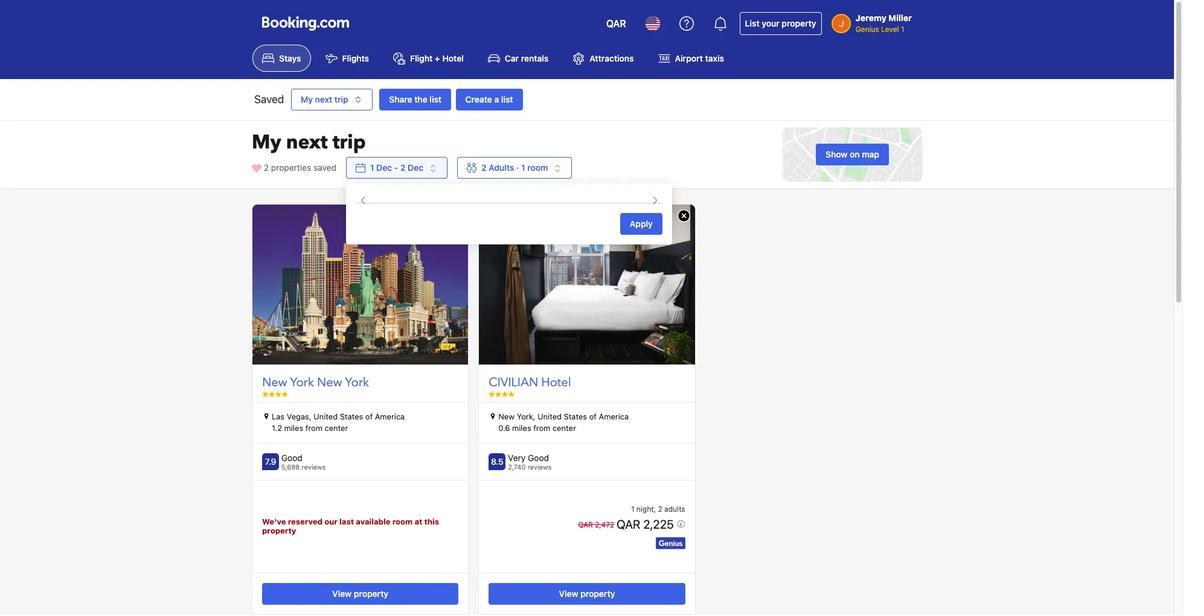Task type: describe. For each thing, give the bounding box(es) containing it.
reserved
[[288, 517, 323, 527]]

1 vertical spatial next
[[286, 129, 328, 156]]

my inside button
[[301, 94, 313, 105]]

flight + hotel
[[410, 53, 464, 64]]

rated element for hotel
[[508, 453, 552, 464]]

properties
[[271, 163, 311, 173]]

attractions
[[590, 53, 634, 64]]

0.6
[[499, 424, 510, 434]]

my next trip button
[[291, 89, 373, 111]]

view for civilian hotel
[[559, 589, 579, 599]]

jeremy miller genius level 1
[[856, 13, 912, 34]]

adults
[[665, 505, 686, 514]]

qar button
[[599, 9, 634, 38]]

airport taxis
[[675, 53, 724, 64]]

view for new york new york
[[332, 589, 352, 599]]

civilian hotel
[[489, 375, 571, 391]]

2 left 'properties' on the top of page
[[264, 163, 269, 173]]

create a list button
[[456, 89, 523, 111]]

7.9 good 5,698 reviews
[[265, 453, 326, 471]]

view property for civilian hotel
[[559, 589, 615, 599]]

vegas,
[[287, 412, 312, 422]]

1.2 miles from center
[[272, 424, 348, 434]]

1 vertical spatial my next trip
[[252, 129, 366, 156]]

show on map
[[826, 149, 880, 160]]

airport
[[675, 53, 703, 64]]

0 horizontal spatial my
[[252, 129, 281, 156]]

qar 2,225
[[617, 517, 677, 531]]

a
[[495, 94, 499, 105]]

show
[[826, 149, 848, 160]]

4 stars image
[[489, 391, 515, 397]]

of for civilian hotel
[[590, 412, 597, 422]]

car
[[505, 53, 519, 64]]

new york, united states of america
[[499, 412, 629, 422]]

view property link for civilian hotel
[[489, 584, 686, 605]]

center for york
[[325, 424, 348, 434]]

list for create a list
[[501, 94, 513, 105]]

rentals
[[521, 53, 549, 64]]

list
[[745, 18, 760, 28]]

flights link
[[316, 45, 379, 72]]

0 vertical spatial room
[[528, 163, 548, 173]]

new york new york link
[[262, 375, 459, 392]]

united for hotel
[[538, 412, 562, 422]]

america for civilian hotel
[[599, 412, 629, 422]]

2 left adults on the top left of the page
[[482, 163, 487, 173]]

share the list
[[389, 94, 442, 105]]

room inside we've reserved our last available room at this property
[[393, 517, 413, 527]]

+
[[435, 53, 440, 64]]

center for hotel
[[553, 424, 576, 434]]

genius
[[856, 25, 880, 34]]

attractions link
[[563, 45, 644, 72]]

from  2,740 reviews element
[[508, 463, 552, 471]]

8.5 very good 2,740 reviews
[[491, 453, 552, 471]]

stays
[[279, 53, 301, 64]]

1 dec from the left
[[377, 163, 392, 173]]

scored  8.5 element
[[489, 454, 506, 471]]

new for new york new york
[[262, 375, 287, 391]]

taxis
[[705, 53, 724, 64]]

night,
[[637, 505, 656, 514]]

york,
[[517, 412, 536, 422]]

level
[[882, 25, 899, 34]]

trip inside button
[[335, 94, 348, 105]]

1 night, 2 adults
[[631, 505, 686, 514]]

stays link
[[253, 45, 311, 72]]

the
[[415, 94, 428, 105]]

1 left -
[[370, 163, 374, 173]]

miller
[[889, 13, 912, 23]]

2 dec from the left
[[408, 163, 424, 173]]

·
[[517, 163, 519, 173]]

1 right "·"
[[521, 163, 525, 173]]

2 properties saved
[[264, 163, 337, 173]]

good inside 8.5 very good 2,740 reviews
[[528, 453, 549, 463]]

from for hotel
[[534, 424, 551, 434]]

civilian
[[489, 375, 539, 391]]

rated element for york
[[281, 453, 326, 464]]

list your property link
[[740, 12, 822, 35]]

las
[[272, 412, 285, 422]]

qar 2,472
[[578, 521, 615, 530]]

1 left night,
[[631, 505, 635, 514]]

view property link for new york new york
[[262, 584, 459, 605]]

reviews inside 8.5 very good 2,740 reviews
[[528, 463, 552, 471]]

2 york from the left
[[345, 375, 369, 391]]

flight + hotel link
[[384, 45, 474, 72]]

share the list button
[[380, 89, 451, 111]]

jeremy
[[856, 13, 887, 23]]

7.9
[[265, 457, 276, 467]]

adults
[[489, 163, 514, 173]]



Task type: vqa. For each thing, say whether or not it's contained in the screenshot.
the left Non-
no



Task type: locate. For each thing, give the bounding box(es) containing it.
miles for civilian
[[512, 424, 532, 434]]

trip
[[335, 94, 348, 105], [333, 129, 366, 156]]

1 horizontal spatial view
[[559, 589, 579, 599]]

1 view property from the left
[[332, 589, 389, 599]]

1 horizontal spatial states
[[564, 412, 587, 422]]

1 dec - 2 dec
[[370, 163, 424, 173]]

0 horizontal spatial view property link
[[262, 584, 459, 605]]

last
[[340, 517, 354, 527]]

york
[[290, 375, 314, 391], [345, 375, 369, 391]]

0 horizontal spatial united
[[314, 412, 338, 422]]

2 rated element from the left
[[508, 453, 552, 464]]

1 from from the left
[[306, 424, 323, 434]]

center
[[325, 424, 348, 434], [553, 424, 576, 434]]

1 horizontal spatial of
[[590, 412, 597, 422]]

1 good from the left
[[281, 453, 303, 463]]

very
[[508, 453, 526, 463]]

1 reviews from the left
[[302, 463, 326, 471]]

my up 'properties' on the top of page
[[252, 129, 281, 156]]

2 from from the left
[[534, 424, 551, 434]]

2 list from the left
[[501, 94, 513, 105]]

your
[[762, 18, 780, 28]]

airport taxis link
[[649, 45, 734, 72]]

2 horizontal spatial new
[[499, 412, 515, 422]]

2 view from the left
[[559, 589, 579, 599]]

0 horizontal spatial reviews
[[302, 463, 326, 471]]

create a list
[[466, 94, 513, 105]]

1 vertical spatial hotel
[[542, 375, 571, 391]]

0 horizontal spatial room
[[393, 517, 413, 527]]

states down new york new york link
[[340, 412, 363, 422]]

2 reviews from the left
[[528, 463, 552, 471]]

civilian hotel link
[[489, 375, 686, 392]]

0 horizontal spatial dec
[[377, 163, 392, 173]]

2 of from the left
[[590, 412, 597, 422]]

center down new york, united states of america
[[553, 424, 576, 434]]

1 horizontal spatial from
[[534, 424, 551, 434]]

0 vertical spatial next
[[315, 94, 332, 105]]

2 adults                                           · 1 room
[[482, 163, 548, 173]]

1.2
[[272, 424, 282, 434]]

1 of from the left
[[365, 412, 373, 422]]

rated element containing very good
[[508, 453, 552, 464]]

1 horizontal spatial miles
[[512, 424, 532, 434]]

4 stars image
[[262, 391, 288, 397]]

trip down flights link
[[335, 94, 348, 105]]

list
[[430, 94, 442, 105], [501, 94, 513, 105]]

saved
[[314, 163, 337, 173]]

0 vertical spatial my
[[301, 94, 313, 105]]

0 horizontal spatial hotel
[[443, 53, 464, 64]]

we've
[[262, 517, 286, 527]]

america down civilian hotel link
[[599, 412, 629, 422]]

dec
[[377, 163, 392, 173], [408, 163, 424, 173]]

car rentals
[[505, 53, 549, 64]]

states for new york new york
[[340, 412, 363, 422]]

property
[[782, 18, 817, 28], [262, 527, 296, 536], [354, 589, 389, 599], [581, 589, 615, 599]]

0 horizontal spatial new
[[262, 375, 287, 391]]

from down vegas,
[[306, 424, 323, 434]]

view property
[[332, 589, 389, 599], [559, 589, 615, 599]]

next
[[315, 94, 332, 105], [286, 129, 328, 156]]

on
[[850, 149, 860, 160]]

my next trip down flights link
[[301, 94, 348, 105]]

8.5
[[491, 457, 504, 467]]

1 horizontal spatial new
[[317, 375, 342, 391]]

1 view property link from the left
[[262, 584, 459, 605]]

1 horizontal spatial hotel
[[542, 375, 571, 391]]

2 good from the left
[[528, 453, 549, 463]]

las vegas, united states of america
[[272, 412, 405, 422]]

room right "·"
[[528, 163, 548, 173]]

1 horizontal spatial view property
[[559, 589, 615, 599]]

booking.com online hotel reservations image
[[262, 16, 349, 31]]

show on map button
[[816, 144, 889, 166]]

of down new york new york link
[[365, 412, 373, 422]]

this
[[425, 517, 439, 527]]

new up 0.6
[[499, 412, 515, 422]]

0 horizontal spatial rated element
[[281, 453, 326, 464]]

states
[[340, 412, 363, 422], [564, 412, 587, 422]]

2 miles from the left
[[512, 424, 532, 434]]

from  5,698 reviews element
[[281, 463, 326, 471]]

next up 2 properties saved
[[286, 129, 328, 156]]

my next trip
[[301, 94, 348, 105], [252, 129, 366, 156]]

hotel up new york, united states of america
[[542, 375, 571, 391]]

0 vertical spatial hotel
[[443, 53, 464, 64]]

reviews right 5,698
[[302, 463, 326, 471]]

1 inside jeremy miller genius level 1
[[901, 25, 905, 34]]

good
[[281, 453, 303, 463], [528, 453, 549, 463]]

0 horizontal spatial list
[[430, 94, 442, 105]]

0 vertical spatial my next trip
[[301, 94, 348, 105]]

1 miles from the left
[[284, 424, 303, 434]]

hotel right + at the top left of page
[[443, 53, 464, 64]]

list for share the list
[[430, 94, 442, 105]]

from down the york,
[[534, 424, 551, 434]]

0.6 miles from center
[[499, 424, 576, 434]]

1 vertical spatial trip
[[333, 129, 366, 156]]

united up 0.6 miles from center
[[538, 412, 562, 422]]

of down civilian hotel link
[[590, 412, 597, 422]]

apply
[[630, 219, 653, 229]]

america down new york new york link
[[375, 412, 405, 422]]

miles down vegas,
[[284, 424, 303, 434]]

miles
[[284, 424, 303, 434], [512, 424, 532, 434]]

new up 4 stars icon
[[262, 375, 287, 391]]

1 vertical spatial my
[[252, 129, 281, 156]]

we've reserved our last available room at this property
[[262, 517, 439, 536]]

2 states from the left
[[564, 412, 587, 422]]

1 list from the left
[[430, 94, 442, 105]]

rated element down 0.6 miles from center
[[508, 453, 552, 464]]

rated element
[[281, 453, 326, 464], [508, 453, 552, 464]]

america for new york new york
[[375, 412, 405, 422]]

view
[[332, 589, 352, 599], [559, 589, 579, 599]]

1 horizontal spatial room
[[528, 163, 548, 173]]

previous month image
[[356, 194, 370, 208]]

list right the
[[430, 94, 442, 105]]

0 vertical spatial trip
[[335, 94, 348, 105]]

0 horizontal spatial from
[[306, 424, 323, 434]]

scored  7.9 element
[[262, 454, 279, 471]]

5,698
[[281, 463, 300, 471]]

1 view from the left
[[332, 589, 352, 599]]

my next trip up 2 properties saved
[[252, 129, 366, 156]]

from
[[306, 424, 323, 434], [534, 424, 551, 434]]

0 horizontal spatial of
[[365, 412, 373, 422]]

reviews inside 7.9 good 5,698 reviews
[[302, 463, 326, 471]]

1 horizontal spatial dec
[[408, 163, 424, 173]]

next inside button
[[315, 94, 332, 105]]

1 horizontal spatial united
[[538, 412, 562, 422]]

property inside we've reserved our last available room at this property
[[262, 527, 296, 536]]

new up las vegas, united states of america
[[317, 375, 342, 391]]

1 rated element from the left
[[281, 453, 326, 464]]

1 united from the left
[[314, 412, 338, 422]]

good right very
[[528, 453, 549, 463]]

my
[[301, 94, 313, 105], [252, 129, 281, 156]]

1 horizontal spatial view property link
[[489, 584, 686, 605]]

1 horizontal spatial america
[[599, 412, 629, 422]]

flights
[[342, 53, 369, 64]]

new for new york, united states of america
[[499, 412, 515, 422]]

trip up saved
[[333, 129, 366, 156]]

1 horizontal spatial rated element
[[508, 453, 552, 464]]

states down civilian hotel link
[[564, 412, 587, 422]]

2 view property link from the left
[[489, 584, 686, 605]]

dec right -
[[408, 163, 424, 173]]

map
[[862, 149, 880, 160]]

car rentals link
[[478, 45, 558, 72]]

america
[[375, 412, 405, 422], [599, 412, 629, 422]]

1 states from the left
[[340, 412, 363, 422]]

list your property
[[745, 18, 817, 28]]

saved
[[254, 93, 284, 106]]

miles down the york,
[[512, 424, 532, 434]]

good inside 7.9 good 5,698 reviews
[[281, 453, 303, 463]]

1 york from the left
[[290, 375, 314, 391]]

2 right -
[[401, 163, 406, 173]]

reviews right 2,740
[[528, 463, 552, 471]]

our
[[325, 517, 338, 527]]

apply button
[[620, 213, 663, 235]]

1
[[901, 25, 905, 34], [370, 163, 374, 173], [521, 163, 525, 173], [631, 505, 635, 514]]

1 center from the left
[[325, 424, 348, 434]]

center down las vegas, united states of america
[[325, 424, 348, 434]]

1 horizontal spatial york
[[345, 375, 369, 391]]

2,740
[[508, 463, 526, 471]]

0 horizontal spatial view
[[332, 589, 352, 599]]

1 horizontal spatial list
[[501, 94, 513, 105]]

2 america from the left
[[599, 412, 629, 422]]

available
[[356, 517, 391, 527]]

united
[[314, 412, 338, 422], [538, 412, 562, 422]]

states for civilian hotel
[[564, 412, 587, 422]]

dec left -
[[377, 163, 392, 173]]

new
[[262, 375, 287, 391], [317, 375, 342, 391], [499, 412, 515, 422]]

view property for new york new york
[[332, 589, 389, 599]]

reviews
[[302, 463, 326, 471], [528, 463, 552, 471]]

at
[[415, 517, 423, 527]]

2 center from the left
[[553, 424, 576, 434]]

2 view property from the left
[[559, 589, 615, 599]]

0 horizontal spatial view property
[[332, 589, 389, 599]]

my next trip inside button
[[301, 94, 348, 105]]

0 horizontal spatial miles
[[284, 424, 303, 434]]

1 horizontal spatial good
[[528, 453, 549, 463]]

list inside button
[[430, 94, 442, 105]]

room left at
[[393, 517, 413, 527]]

1 america from the left
[[375, 412, 405, 422]]

york up las vegas, united states of america
[[345, 375, 369, 391]]

next month image
[[648, 194, 663, 208]]

united for york
[[314, 412, 338, 422]]

-
[[394, 163, 398, 173]]

0 horizontal spatial york
[[290, 375, 314, 391]]

0 horizontal spatial america
[[375, 412, 405, 422]]

share
[[389, 94, 412, 105]]

list right a
[[501, 94, 513, 105]]

1 down the miller
[[901, 25, 905, 34]]

miles for new
[[284, 424, 303, 434]]

rated element down 1.2 miles from center
[[281, 453, 326, 464]]

1 vertical spatial room
[[393, 517, 413, 527]]

2 united from the left
[[538, 412, 562, 422]]

of for new york new york
[[365, 412, 373, 422]]

york up vegas,
[[290, 375, 314, 391]]

new york new york
[[262, 375, 369, 391]]

list inside create a list button
[[501, 94, 513, 105]]

hotel
[[443, 53, 464, 64], [542, 375, 571, 391]]

1 horizontal spatial my
[[301, 94, 313, 105]]

2 right night,
[[658, 505, 663, 514]]

united up 1.2 miles from center
[[314, 412, 338, 422]]

rated element containing good
[[281, 453, 326, 464]]

0 horizontal spatial good
[[281, 453, 303, 463]]

1 horizontal spatial center
[[553, 424, 576, 434]]

qar
[[607, 18, 626, 29]]

next down flights link
[[315, 94, 332, 105]]

my right the saved
[[301, 94, 313, 105]]

create
[[466, 94, 492, 105]]

0 horizontal spatial states
[[340, 412, 363, 422]]

flight
[[410, 53, 433, 64]]

0 horizontal spatial center
[[325, 424, 348, 434]]

from for york
[[306, 424, 323, 434]]

1 horizontal spatial reviews
[[528, 463, 552, 471]]

good right the 7.9
[[281, 453, 303, 463]]



